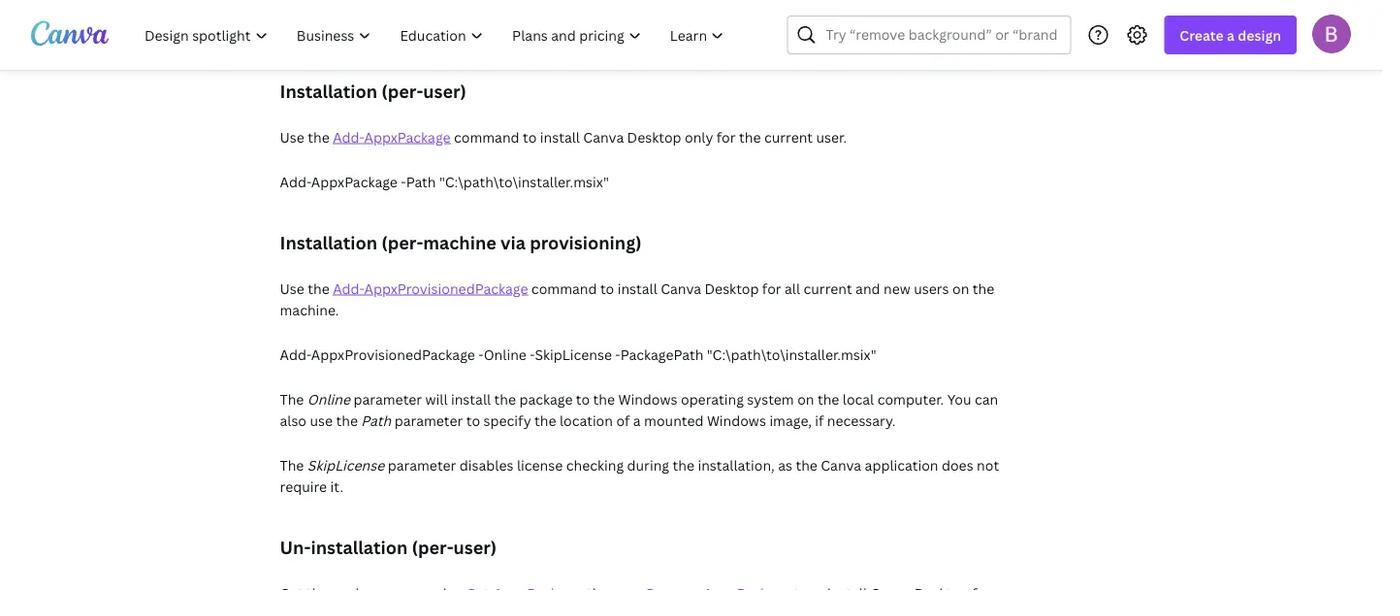 Task type: vqa. For each thing, say whether or not it's contained in the screenshot.
second Installation from the bottom
yes



Task type: locate. For each thing, give the bounding box(es) containing it.
0 horizontal spatial install
[[451, 390, 491, 408]]

0 vertical spatial canva
[[584, 128, 624, 146]]

user.
[[817, 128, 847, 146]]

windows
[[619, 390, 678, 408], [707, 411, 767, 429]]

1 horizontal spatial path
[[406, 172, 436, 191]]

as
[[779, 456, 793, 474]]

appxpackage
[[364, 128, 451, 146], [311, 172, 398, 191]]

skiplicense
[[535, 345, 612, 363], [307, 456, 385, 474]]

the for the online
[[280, 390, 304, 408]]

package
[[520, 390, 573, 408]]

0 vertical spatial use
[[280, 128, 305, 146]]

path right "use"
[[361, 411, 391, 429]]

on inside parameter will install the package to the windows operating system on the local computer. you can also use the
[[798, 390, 815, 408]]

skiplicense up package
[[535, 345, 612, 363]]

(per- right installation
[[412, 535, 454, 559]]

1 vertical spatial use
[[280, 279, 305, 297]]

installation
[[280, 79, 378, 103], [280, 230, 378, 254]]

online
[[484, 345, 527, 363], [307, 390, 350, 408]]

0 vertical spatial path
[[406, 172, 436, 191]]

design
[[1239, 26, 1282, 44]]

1 vertical spatial canva
[[661, 279, 702, 297]]

0 vertical spatial desktop
[[628, 128, 682, 146]]

parameter for disables
[[388, 456, 457, 474]]

install for the
[[451, 390, 491, 408]]

user) down top level navigation element
[[423, 79, 467, 103]]

0 horizontal spatial command
[[454, 128, 520, 146]]

appxprovisionedpackage up the will
[[311, 345, 475, 363]]

1 vertical spatial installation
[[280, 230, 378, 254]]

installation up the "machine."
[[280, 230, 378, 254]]

1 horizontal spatial canva
[[661, 279, 702, 297]]

appxpackage down installation (per-user)
[[364, 128, 451, 146]]

0 vertical spatial user)
[[423, 79, 467, 103]]

0 vertical spatial skiplicense
[[535, 345, 612, 363]]

use
[[310, 411, 333, 429]]

0 vertical spatial for
[[717, 128, 736, 146]]

parameter
[[354, 390, 422, 408], [395, 411, 463, 429], [388, 456, 457, 474]]

to up location
[[576, 390, 590, 408]]

1 horizontal spatial on
[[953, 279, 970, 297]]

canva
[[584, 128, 624, 146], [661, 279, 702, 297], [821, 456, 862, 474]]

parameter will install the package to the windows operating system on the local computer. you can also use the
[[280, 390, 999, 429]]

2 horizontal spatial install
[[618, 279, 658, 297]]

1 vertical spatial for
[[763, 279, 782, 297]]

a right the of at the bottom left of page
[[634, 411, 641, 429]]

appxprovisionedpackage
[[364, 279, 528, 297], [311, 345, 475, 363]]

operating
[[681, 390, 744, 408]]

online up "use"
[[307, 390, 350, 408]]

un-
[[280, 535, 311, 559]]

the up the "machine."
[[308, 279, 330, 297]]

the up specify
[[494, 390, 516, 408]]

current right all
[[804, 279, 853, 297]]

the up if
[[818, 390, 840, 408]]

"c:\path\to\installer.msix" down use the add-appxpackage command to install canva desktop only for the current user.
[[440, 172, 609, 191]]

install
[[540, 128, 580, 146], [618, 279, 658, 297], [451, 390, 491, 408]]

the
[[308, 128, 330, 146], [740, 128, 761, 146], [308, 279, 330, 297], [973, 279, 995, 297], [494, 390, 516, 408], [594, 390, 615, 408], [818, 390, 840, 408], [336, 411, 358, 429], [535, 411, 557, 429], [673, 456, 695, 474], [796, 456, 818, 474]]

desktop
[[628, 128, 682, 146], [705, 279, 759, 297]]

disables
[[460, 456, 514, 474]]

1 horizontal spatial a
[[1228, 26, 1235, 44]]

canva left only
[[584, 128, 624, 146]]

installation (per-machine via provisioning)
[[280, 230, 642, 254]]

1 use from the top
[[280, 128, 305, 146]]

license
[[517, 456, 563, 474]]

1 horizontal spatial windows
[[707, 411, 767, 429]]

1 vertical spatial appxprovisionedpackage
[[311, 345, 475, 363]]

does
[[942, 456, 974, 474]]

command up add-appxpackage -path "c:\path\to\installer.msix" at the left of page
[[454, 128, 520, 146]]

skiplicense up it.
[[307, 456, 385, 474]]

parameter left the will
[[354, 390, 422, 408]]

0 horizontal spatial "c:\path\to\installer.msix"
[[440, 172, 609, 191]]

use up the "machine."
[[280, 279, 305, 297]]

2 the from the top
[[280, 456, 304, 474]]

for left all
[[763, 279, 782, 297]]

command down provisioning)
[[532, 279, 597, 297]]

and
[[856, 279, 881, 297]]

"c:\path\to\installer.msix"
[[440, 172, 609, 191], [707, 345, 877, 363]]

create
[[1180, 26, 1224, 44]]

- down command to install canva desktop for all current and new users on the machine.
[[616, 345, 621, 363]]

2 installation from the top
[[280, 230, 378, 254]]

2 vertical spatial parameter
[[388, 456, 457, 474]]

the
[[280, 390, 304, 408], [280, 456, 304, 474]]

0 vertical spatial windows
[[619, 390, 678, 408]]

to
[[523, 128, 537, 146], [601, 279, 615, 297], [576, 390, 590, 408], [467, 411, 481, 429]]

1 installation from the top
[[280, 79, 378, 103]]

(per- up add-appxpackage link
[[382, 79, 423, 103]]

current left "user."
[[765, 128, 813, 146]]

0 horizontal spatial online
[[307, 390, 350, 408]]

install inside parameter will install the package to the windows operating system on the local computer. you can also use the
[[451, 390, 491, 408]]

appxprovisionedpackage down machine at the top of the page
[[364, 279, 528, 297]]

desktop left only
[[628, 128, 682, 146]]

0 vertical spatial installation
[[280, 79, 378, 103]]

"c:\path\to\installer.msix" up system
[[707, 345, 877, 363]]

1 vertical spatial appxpackage
[[311, 172, 398, 191]]

0 horizontal spatial skiplicense
[[307, 456, 385, 474]]

- up package
[[530, 345, 535, 363]]

1 vertical spatial current
[[804, 279, 853, 297]]

1 horizontal spatial skiplicense
[[535, 345, 612, 363]]

0 horizontal spatial for
[[717, 128, 736, 146]]

add-appxprovisionedpackage link
[[333, 279, 528, 297]]

1 vertical spatial command
[[532, 279, 597, 297]]

0 horizontal spatial windows
[[619, 390, 678, 408]]

the right during in the left of the page
[[673, 456, 695, 474]]

it.
[[331, 477, 344, 495]]

1 vertical spatial "c:\path\to\installer.msix"
[[707, 345, 877, 363]]

online up package
[[484, 345, 527, 363]]

add-
[[333, 128, 364, 146], [280, 172, 311, 191], [333, 279, 364, 297], [280, 345, 311, 363]]

the online
[[280, 390, 350, 408]]

specify
[[484, 411, 531, 429]]

desktop left all
[[705, 279, 759, 297]]

1 vertical spatial the
[[280, 456, 304, 474]]

the inside command to install canva desktop for all current and new users on the machine.
[[973, 279, 995, 297]]

add-appxprovisionedpackage -online -skiplicense -packagepath "c:\path\to\installer.msix"
[[280, 345, 877, 363]]

0 vertical spatial online
[[484, 345, 527, 363]]

windows up path parameter to specify the location of a mounted windows image, if necessary.
[[619, 390, 678, 408]]

1 horizontal spatial online
[[484, 345, 527, 363]]

for right only
[[717, 128, 736, 146]]

1 vertical spatial skiplicense
[[307, 456, 385, 474]]

2 vertical spatial canva
[[821, 456, 862, 474]]

parameter left disables
[[388, 456, 457, 474]]

0 vertical spatial current
[[765, 128, 813, 146]]

the right only
[[740, 128, 761, 146]]

0 vertical spatial parameter
[[354, 390, 422, 408]]

provisioning)
[[530, 230, 642, 254]]

via
[[501, 230, 526, 254]]

parameter inside parameter disables license checking during the installation, as the canva application does not require it.
[[388, 456, 457, 474]]

1 horizontal spatial command
[[532, 279, 597, 297]]

also
[[280, 411, 307, 429]]

(per-
[[382, 79, 423, 103], [382, 230, 423, 254], [412, 535, 454, 559]]

the up location
[[594, 390, 615, 408]]

1 vertical spatial install
[[618, 279, 658, 297]]

path down add-appxpackage link
[[406, 172, 436, 191]]

use for use the add-appxprovisionedpackage
[[280, 279, 305, 297]]

1 horizontal spatial "c:\path\to\installer.msix"
[[707, 345, 877, 363]]

the up also
[[280, 390, 304, 408]]

the right users
[[973, 279, 995, 297]]

1 horizontal spatial desktop
[[705, 279, 759, 297]]

user) down disables
[[454, 535, 497, 559]]

1 vertical spatial on
[[798, 390, 815, 408]]

install inside command to install canva desktop for all current and new users on the machine.
[[618, 279, 658, 297]]

to down provisioning)
[[601, 279, 615, 297]]

new
[[884, 279, 911, 297]]

command
[[454, 128, 520, 146], [532, 279, 597, 297]]

checking
[[566, 456, 624, 474]]

1 vertical spatial windows
[[707, 411, 767, 429]]

0 vertical spatial a
[[1228, 26, 1235, 44]]

0 horizontal spatial path
[[361, 411, 391, 429]]

(per- for machine
[[382, 230, 423, 254]]

a left design
[[1228, 26, 1235, 44]]

to up add-appxpackage -path "c:\path\to\installer.msix" at the left of page
[[523, 128, 537, 146]]

a
[[1228, 26, 1235, 44], [634, 411, 641, 429]]

- up specify
[[479, 345, 484, 363]]

0 horizontal spatial on
[[798, 390, 815, 408]]

canva down necessary.
[[821, 456, 862, 474]]

current
[[765, 128, 813, 146], [804, 279, 853, 297]]

use the add-appxprovisionedpackage
[[280, 279, 528, 297]]

installation for installation (per-machine via provisioning)
[[280, 230, 378, 254]]

for
[[717, 128, 736, 146], [763, 279, 782, 297]]

parameter down the will
[[395, 411, 463, 429]]

parameter disables license checking during the installation, as the canva application does not require it.
[[280, 456, 1000, 495]]

- down add-appxpackage link
[[401, 172, 406, 191]]

(per- up use the add-appxprovisionedpackage
[[382, 230, 423, 254]]

all
[[785, 279, 801, 297]]

2 use from the top
[[280, 279, 305, 297]]

on inside command to install canva desktop for all current and new users on the machine.
[[953, 279, 970, 297]]

windows down operating on the bottom of page
[[707, 411, 767, 429]]

installation for installation (per-user)
[[280, 79, 378, 103]]

the down installation (per-user)
[[308, 128, 330, 146]]

on right users
[[953, 279, 970, 297]]

0 vertical spatial "c:\path\to\installer.msix"
[[440, 172, 609, 191]]

1 the from the top
[[280, 390, 304, 408]]

0 vertical spatial (per-
[[382, 79, 423, 103]]

on
[[953, 279, 970, 297], [798, 390, 815, 408]]

0 vertical spatial install
[[540, 128, 580, 146]]

location
[[560, 411, 613, 429]]

0 horizontal spatial canva
[[584, 128, 624, 146]]

1 vertical spatial desktop
[[705, 279, 759, 297]]

path
[[406, 172, 436, 191], [361, 411, 391, 429]]

2 vertical spatial install
[[451, 390, 491, 408]]

the skiplicense
[[280, 456, 388, 474]]

on up image, on the bottom
[[798, 390, 815, 408]]

0 vertical spatial the
[[280, 390, 304, 408]]

user)
[[423, 79, 467, 103], [454, 535, 497, 559]]

create a design
[[1180, 26, 1282, 44]]

2 horizontal spatial canva
[[821, 456, 862, 474]]

1 vertical spatial online
[[307, 390, 350, 408]]

0 horizontal spatial a
[[634, 411, 641, 429]]

the right "use"
[[336, 411, 358, 429]]

parameter for will
[[354, 390, 422, 408]]

installation up add-appxpackage link
[[280, 79, 378, 103]]

to inside parameter will install the package to the windows operating system on the local computer. you can also use the
[[576, 390, 590, 408]]

1 vertical spatial (per-
[[382, 230, 423, 254]]

if
[[816, 411, 824, 429]]

the up the require in the bottom of the page
[[280, 456, 304, 474]]

-
[[401, 172, 406, 191], [479, 345, 484, 363], [530, 345, 535, 363], [616, 345, 621, 363]]

windows inside parameter will install the package to the windows operating system on the local computer. you can also use the
[[619, 390, 678, 408]]

use down installation (per-user)
[[280, 128, 305, 146]]

1 horizontal spatial for
[[763, 279, 782, 297]]

(per- for user)
[[382, 79, 423, 103]]

canva up packagepath
[[661, 279, 702, 297]]

use
[[280, 128, 305, 146], [280, 279, 305, 297]]

parameter inside parameter will install the package to the windows operating system on the local computer. you can also use the
[[354, 390, 422, 408]]

appxpackage down add-appxpackage link
[[311, 172, 398, 191]]

0 vertical spatial on
[[953, 279, 970, 297]]

installation
[[311, 535, 408, 559]]



Task type: describe. For each thing, give the bounding box(es) containing it.
0 vertical spatial appxprovisionedpackage
[[364, 279, 528, 297]]

bob builder image
[[1313, 14, 1352, 53]]

can
[[975, 390, 999, 408]]

not
[[977, 456, 1000, 474]]

use for use the add-appxpackage command to install canva desktop only for the current user.
[[280, 128, 305, 146]]

for inside command to install canva desktop for all current and new users on the machine.
[[763, 279, 782, 297]]

create a design button
[[1165, 16, 1298, 54]]

the for the skiplicense
[[280, 456, 304, 474]]

0 vertical spatial command
[[454, 128, 520, 146]]

command to install canva desktop for all current and new users on the machine.
[[280, 279, 995, 319]]

canva inside command to install canva desktop for all current and new users on the machine.
[[661, 279, 702, 297]]

necessary.
[[828, 411, 896, 429]]

computer.
[[878, 390, 945, 408]]

1 horizontal spatial install
[[540, 128, 580, 146]]

machine.
[[280, 300, 339, 319]]

canva inside parameter disables license checking during the installation, as the canva application does not require it.
[[821, 456, 862, 474]]

of
[[617, 411, 630, 429]]

desktop inside command to install canva desktop for all current and new users on the machine.
[[705, 279, 759, 297]]

installation (per-user)
[[280, 79, 467, 103]]

1 vertical spatial path
[[361, 411, 391, 429]]

use the add-appxpackage command to install canva desktop only for the current user.
[[280, 128, 847, 146]]

un-installation (per-user)
[[280, 535, 497, 559]]

mounted
[[644, 411, 704, 429]]

top level navigation element
[[132, 16, 741, 54]]

current inside command to install canva desktop for all current and new users on the machine.
[[804, 279, 853, 297]]

you
[[948, 390, 972, 408]]

users
[[914, 279, 950, 297]]

local
[[843, 390, 875, 408]]

install for canva
[[618, 279, 658, 297]]

1 vertical spatial parameter
[[395, 411, 463, 429]]

0 vertical spatial appxpackage
[[364, 128, 451, 146]]

system
[[748, 390, 795, 408]]

1 vertical spatial user)
[[454, 535, 497, 559]]

only
[[685, 128, 714, 146]]

require
[[280, 477, 327, 495]]

packagepath
[[621, 345, 704, 363]]

during
[[627, 456, 670, 474]]

2 vertical spatial (per-
[[412, 535, 454, 559]]

machine
[[423, 230, 497, 254]]

path parameter to specify the location of a mounted windows image, if necessary.
[[361, 411, 896, 429]]

will
[[426, 390, 448, 408]]

command inside command to install canva desktop for all current and new users on the machine.
[[532, 279, 597, 297]]

the right "as"
[[796, 456, 818, 474]]

the down package
[[535, 411, 557, 429]]

add-appxpackage -path "c:\path\to\installer.msix"
[[280, 172, 609, 191]]

application
[[865, 456, 939, 474]]

0 horizontal spatial desktop
[[628, 128, 682, 146]]

a inside create a design dropdown button
[[1228, 26, 1235, 44]]

1 vertical spatial a
[[634, 411, 641, 429]]

add-appxpackage link
[[333, 128, 451, 146]]

to inside command to install canva desktop for all current and new users on the machine.
[[601, 279, 615, 297]]

installation,
[[698, 456, 775, 474]]

Try "remove background" or "brand kit" search field
[[826, 16, 1059, 53]]

to left specify
[[467, 411, 481, 429]]

image,
[[770, 411, 812, 429]]



